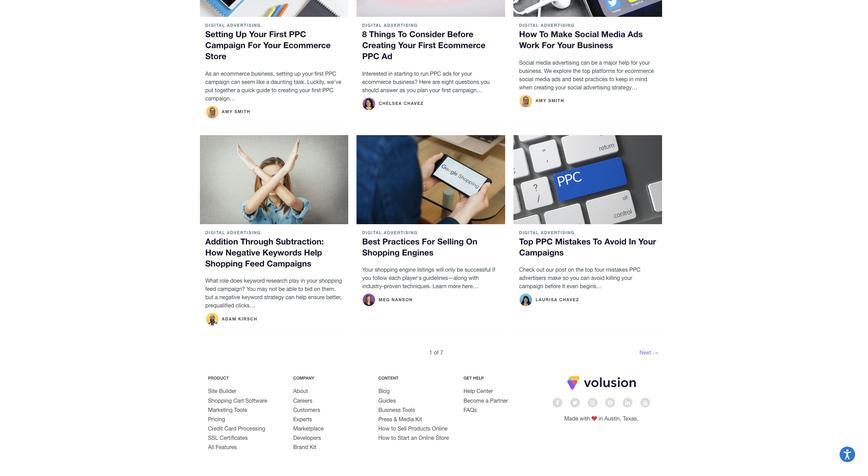 Task type: vqa. For each thing, say whether or not it's contained in the screenshot.
Click- within The That Said, As You'Re Watching Your Results For Testing Purposes, Keep In Mind That, Although Facebook Will Record Each Click-To-Call Produced By Your Ads As A Conversion, Not All Calls Are Created Equal. If You'Re Receiving Calls From Prospects Who Aren'T A Good Fit For Your Products Or Services, You'Ve Effectively Paid To Receive Spam Calls.
no



Task type: describe. For each thing, give the bounding box(es) containing it.
about link
[[293, 389, 308, 395]]

selling
[[438, 237, 464, 247]]

pricing link
[[208, 417, 225, 423]]

meg nanson link
[[362, 294, 413, 307]]

certificates
[[220, 435, 248, 442]]

industry-
[[362, 284, 384, 290]]

company
[[293, 376, 315, 381]]

creating inside as an ecommerce business, setting up your first ppc campaign can seem like a daunting task. luckily, we've put together a quick guide to creating your first ppc campaign…
[[278, 87, 298, 93]]

you right as
[[407, 87, 416, 93]]

business inside digital advertising how to make social media ads work for your business
[[578, 40, 614, 50]]

follow volusion on facebook image
[[556, 401, 559, 406]]

made with
[[565, 416, 592, 422]]

work
[[520, 40, 540, 50]]

product
[[208, 376, 229, 381]]

ads
[[628, 29, 643, 39]]

business tools link
[[379, 407, 415, 414]]

a inside what role does keyword research play in your shopping feed campaign? you may not be able to bid on them, but a negative keyword strategy can help ensure better, prequalified clicks…
[[215, 295, 218, 301]]

four
[[595, 267, 605, 273]]

to inside as an ecommerce business, setting up your first ppc campaign can seem like a daunting task. luckily, we've put together a quick guide to creating your first ppc campaign…
[[272, 87, 277, 93]]

top ppc mistakes to avoid in your campaigns image
[[514, 135, 663, 225]]

kirsch
[[238, 317, 258, 322]]

tools inside blog guides business tools press & media kit how to sell products online how to start an online store
[[403, 407, 415, 414]]

be inside what role does keyword research play in your shopping feed campaign? you may not be able to bid on them, but a negative keyword strategy can help ensure better, prequalified clicks…
[[279, 286, 285, 293]]

be inside social media advertising can be a major help for your business. we explore the top platforms for ecommerce social media ads and best practices to keep in mind when creating your social advertising strategy…
[[592, 59, 598, 66]]

blog guides business tools press & media kit how to sell products online how to start an online store
[[379, 389, 449, 442]]

for up keep
[[617, 68, 624, 74]]

a right like
[[266, 79, 269, 85]]

digital advertising setting up your first ppc campaign for your ecommerce store
[[205, 23, 331, 61]]

guides link
[[379, 398, 396, 404]]

we've
[[327, 79, 342, 85]]

follow volusion on twitter image
[[573, 401, 578, 406]]

for inside digital advertising best practices for selling on shopping engines
[[422, 237, 435, 247]]

platforms
[[592, 68, 616, 74]]

first up 'luckily,'
[[315, 71, 324, 77]]

to inside interested in starting to run ppc ads for your ecommerce business? here are eight questions you should answer as you plan your first campaign…
[[414, 71, 419, 77]]

proven
[[384, 284, 401, 290]]

on inside check out our post on the top four mistakes ppc advertisers make so you can avoid killing your campaign before it even begins…
[[568, 267, 575, 273]]

can inside check out our post on the top four mistakes ppc advertisers make so you can avoid killing your campaign before it even begins…
[[581, 275, 590, 281]]

ad
[[382, 51, 393, 61]]

advertising for to
[[541, 23, 575, 28]]

here
[[420, 79, 431, 85]]

advertising for ppc
[[541, 230, 575, 236]]

your inside check out our post on the top four mistakes ppc advertisers make so you can avoid killing your campaign before it even begins…
[[622, 275, 633, 281]]

setting
[[205, 29, 233, 39]]

customers link
[[293, 407, 320, 414]]

blog link
[[379, 389, 390, 395]]

shopping inside digital advertising best practices for selling on shopping engines
[[362, 248, 400, 258]]

heart image
[[592, 416, 597, 422]]

to inside the 'digital advertising top ppc mistakes to avoid in your campaigns'
[[593, 237, 603, 247]]

first down 'luckily,'
[[312, 87, 321, 93]]

texas.
[[623, 416, 639, 422]]

first inside digital advertising setting up your first ppc campaign for your ecommerce store
[[269, 29, 287, 39]]

ecommerce for ppc
[[283, 40, 331, 50]]

starting
[[394, 71, 413, 77]]

strategy…
[[612, 84, 638, 90]]

0 horizontal spatial advertising
[[553, 59, 580, 66]]

ppc inside check out our post on the top four mistakes ppc advertisers make so you can avoid killing your campaign before it even begins…
[[630, 267, 641, 273]]

your right up
[[302, 71, 313, 77]]

cart
[[234, 398, 244, 404]]

it
[[563, 284, 566, 290]]

them,
[[322, 286, 336, 293]]

for inside digital advertising how to make social media ads work for your business
[[542, 40, 555, 50]]

shopping inside "site builder shopping cart software marketing tools pricing credit card processing ssl certificates all features"
[[208, 398, 232, 404]]

campaign inside as an ecommerce business, setting up your first ppc campaign can seem like a daunting task. luckily, we've put together a quick guide to creating your first ppc campaign…
[[205, 79, 230, 85]]

follow volusion on instagram image
[[591, 401, 595, 406]]

task.
[[294, 79, 306, 85]]

our
[[546, 267, 554, 273]]

amy smith for store
[[222, 109, 251, 114]]

amy for setting up your first ppc campaign for your ecommerce store
[[222, 109, 233, 114]]

as
[[400, 87, 406, 93]]

processing
[[238, 426, 265, 432]]

each
[[389, 275, 401, 281]]

your inside the 'digital advertising top ppc mistakes to avoid in your campaigns'
[[639, 237, 657, 247]]

follow volusion on pinterest image
[[608, 401, 613, 406]]

you inside your shopping engine listings will only be successful if you follow each player's guidelines—along with industry-proven techniques. learn more here…
[[362, 275, 371, 281]]

can inside what role does keyword research play in your shopping feed campaign? you may not be able to bid on them, but a negative keyword strategy can help ensure better, prequalified clicks…
[[286, 295, 295, 301]]

through
[[241, 237, 274, 247]]

1 vertical spatial social
[[568, 84, 582, 90]]

open accessibe: accessibility options, statement and help image
[[844, 450, 852, 460]]

&
[[394, 417, 397, 423]]

guide
[[257, 87, 270, 93]]

laurisa chavez
[[536, 297, 580, 303]]

amy smith link for setting up your first ppc campaign for your ecommerce store
[[205, 105, 251, 119]]

social inside digital advertising how to make social media ads work for your business
[[575, 29, 599, 39]]

1 vertical spatial help
[[473, 376, 484, 381]]

can inside social media advertising can be a major help for your business. we explore the top platforms for ecommerce social media ads and best practices to keep in mind when creating your social advertising strategy…
[[581, 59, 590, 66]]

bid
[[305, 286, 313, 293]]

best practices for selling on shopping engines image
[[357, 135, 506, 225]]

store inside digital advertising setting up your first ppc campaign for your ecommerce store
[[205, 51, 227, 61]]

ecommerce inside as an ecommerce business, setting up your first ppc campaign can seem like a daunting task. luckily, we've put together a quick guide to creating your first ppc campaign…
[[221, 71, 250, 77]]

ppc inside digital advertising setting up your first ppc campaign for your ecommerce store
[[289, 29, 306, 39]]

better,
[[326, 295, 342, 301]]

you
[[247, 286, 256, 293]]

digital for 8
[[362, 23, 382, 28]]

avoid
[[592, 275, 605, 281]]

chelsea chavez
[[379, 101, 424, 106]]

site
[[208, 389, 218, 395]]

your up questions
[[462, 71, 473, 77]]

ssl certificates link
[[208, 435, 248, 442]]

feed
[[245, 259, 265, 269]]

chelsea
[[379, 101, 402, 106]]

nanson
[[392, 297, 413, 303]]

only
[[446, 267, 456, 273]]

before
[[545, 284, 561, 290]]

top inside check out our post on the top four mistakes ppc advertisers make so you can avoid killing your campaign before it even begins…
[[585, 267, 594, 273]]

your up mind
[[640, 59, 650, 66]]

developers link
[[293, 435, 321, 442]]

tools inside "site builder shopping cart software marketing tools pricing credit card processing ssl certificates all features"
[[234, 407, 247, 414]]

smith for store
[[235, 109, 251, 114]]

amy smith for business
[[536, 98, 565, 103]]

interested
[[362, 71, 387, 77]]

mistakes
[[606, 267, 628, 273]]

your inside digital advertising 8 things to consider before creating your first ecommerce ppc ad
[[398, 40, 416, 50]]

digital for how
[[520, 23, 539, 28]]

campaign?
[[218, 286, 245, 293]]

marketplace link
[[293, 426, 324, 432]]

ads inside social media advertising can be a major help for your business. we explore the top platforms for ecommerce social media ads and best practices to keep in mind when creating your social advertising strategy…
[[552, 76, 561, 82]]

listings
[[417, 267, 435, 273]]

card
[[225, 426, 237, 432]]

to left sell on the bottom of the page
[[392, 426, 396, 432]]

help inside "help center become a partner faqs"
[[464, 389, 475, 395]]

help center link
[[464, 389, 493, 395]]

1 horizontal spatial advertising
[[584, 84, 611, 90]]

your shopping engine listings will only be successful if you follow each player's guidelines—along with industry-proven techniques. learn more here…
[[362, 267, 496, 290]]

out
[[537, 267, 545, 273]]

amy smith link for how to make social media ads work for your business
[[520, 94, 565, 108]]

to left start
[[392, 435, 396, 442]]

customers
[[293, 407, 320, 414]]

business,
[[251, 71, 275, 77]]

in right heart image on the bottom right
[[599, 416, 603, 422]]

quick
[[242, 87, 255, 93]]

get help
[[464, 376, 484, 381]]

1 vertical spatial online
[[419, 435, 435, 442]]

addition through subtraction: how negative keywords help shopping feed campaigns image
[[200, 135, 349, 225]]

all
[[208, 445, 214, 451]]

interested in starting to run ppc ads for your ecommerce business? here are eight questions you should answer as you plan your first campaign…
[[362, 71, 490, 93]]

your down task.
[[300, 87, 310, 93]]

feed
[[205, 286, 216, 293]]

ppc inside interested in starting to run ppc ads for your ecommerce business? here are eight questions you should answer as you plan your first campaign…
[[430, 71, 441, 77]]

start
[[398, 435, 410, 442]]

help inside social media advertising can be a major help for your business. we explore the top platforms for ecommerce social media ads and best practices to keep in mind when creating your social advertising strategy…
[[619, 59, 630, 66]]

mind
[[636, 76, 648, 82]]

techniques.
[[403, 284, 431, 290]]

marketing
[[208, 407, 233, 414]]

made
[[565, 416, 579, 422]]

digital advertising addition through subtraction: how negative keywords help shopping feed campaigns
[[205, 230, 324, 269]]

to inside what role does keyword research play in your shopping feed campaign? you may not be able to bid on them, but a negative keyword strategy can help ensure better, prequalified clicks…
[[299, 286, 303, 293]]

amy for how to make social media ads work for your business
[[536, 98, 547, 103]]

0 vertical spatial online
[[432, 426, 448, 432]]

check out our post on the top four mistakes ppc advertisers make so you can avoid killing your campaign before it even begins…
[[520, 267, 641, 290]]

when
[[520, 84, 533, 90]]

site builder link
[[208, 389, 237, 395]]

shopping inside what role does keyword research play in your shopping feed campaign? you may not be able to bid on them, but a negative keyword strategy can help ensure better, prequalified clicks…
[[319, 278, 342, 284]]

setting
[[276, 71, 293, 77]]

for up mind
[[631, 59, 638, 66]]

but
[[205, 295, 214, 301]]

business inside blog guides business tools press & media kit how to sell products online how to start an online store
[[379, 407, 401, 414]]

guidelines—along
[[423, 275, 467, 281]]

products
[[408, 426, 431, 432]]

campaign inside check out our post on the top four mistakes ppc advertisers make so you can avoid killing your campaign before it even begins…
[[520, 284, 544, 290]]

marketplace
[[293, 426, 324, 432]]

next → link
[[636, 347, 663, 359]]

your down 'are'
[[430, 87, 440, 93]]



Task type: locate. For each thing, give the bounding box(es) containing it.
subtraction:
[[276, 237, 324, 247]]

2 vertical spatial shopping
[[208, 398, 232, 404]]

1 vertical spatial smith
[[235, 109, 251, 114]]

be
[[592, 59, 598, 66], [457, 267, 464, 273], [279, 286, 285, 293]]

0 horizontal spatial amy smith
[[222, 109, 251, 114]]

0 horizontal spatial smith
[[235, 109, 251, 114]]

on up ensure
[[314, 286, 320, 293]]

advertising up make at right top
[[541, 23, 575, 28]]

your down make at right top
[[558, 40, 575, 50]]

advertising for through
[[227, 230, 261, 236]]

business up major
[[578, 40, 614, 50]]

your up follow
[[362, 267, 373, 273]]

advertising for up
[[227, 23, 261, 28]]

0 vertical spatial media
[[536, 59, 551, 66]]

1 vertical spatial keyword
[[242, 295, 263, 301]]

1 vertical spatial top
[[585, 267, 594, 273]]

ecommerce inside social media advertising can be a major help for your business. we explore the top platforms for ecommerce social media ads and best practices to keep in mind when creating your social advertising strategy…
[[625, 68, 654, 74]]

1 vertical spatial kit
[[310, 445, 316, 451]]

digital inside the 'digital advertising top ppc mistakes to avoid in your campaigns'
[[520, 230, 539, 236]]

even
[[567, 284, 579, 290]]

1 horizontal spatial campaign…
[[453, 87, 482, 93]]

ecommerce
[[283, 40, 331, 50], [438, 40, 486, 50]]

0 vertical spatial shopping
[[362, 248, 400, 258]]

brand
[[293, 445, 308, 451]]

1 horizontal spatial help
[[619, 59, 630, 66]]

0 vertical spatial keyword
[[244, 278, 265, 284]]

digital inside digital advertising 8 things to consider before creating your first ecommerce ppc ad
[[362, 23, 382, 28]]

help down bid
[[296, 295, 307, 301]]

campaigns
[[520, 248, 564, 258], [267, 259, 312, 269]]

pricing
[[208, 417, 225, 423]]

can up best
[[581, 59, 590, 66]]

advertising for practices
[[384, 230, 418, 236]]

tools up press & media kit link on the left bottom
[[403, 407, 415, 414]]

1 vertical spatial chavez
[[560, 297, 580, 303]]

you up even
[[571, 275, 580, 281]]

advertising up explore
[[553, 59, 580, 66]]

0 vertical spatial top
[[583, 68, 591, 74]]

1 horizontal spatial ecommerce
[[362, 79, 392, 85]]

0 horizontal spatial social
[[520, 59, 535, 66]]

become
[[464, 398, 484, 404]]

1 vertical spatial campaigns
[[267, 259, 312, 269]]

0 horizontal spatial campaigns
[[267, 259, 312, 269]]

advertising inside digital advertising best practices for selling on shopping engines
[[384, 230, 418, 236]]

0 horizontal spatial kit
[[310, 445, 316, 451]]

learn
[[433, 284, 447, 290]]

campaign… inside as an ecommerce business, setting up your first ppc campaign can seem like a daunting task. luckily, we've put together a quick guide to creating your first ppc campaign…
[[205, 95, 235, 102]]

digital inside digital advertising setting up your first ppc campaign for your ecommerce store
[[205, 23, 225, 28]]

1 vertical spatial campaign
[[520, 284, 544, 290]]

on inside digital advertising best practices for selling on shopping engines
[[466, 237, 478, 247]]

8
[[362, 29, 367, 39]]

advertising up up
[[227, 23, 261, 28]]

best
[[573, 76, 584, 82]]

0 horizontal spatial be
[[279, 286, 285, 293]]

advertising for things
[[384, 23, 418, 28]]

0 vertical spatial social
[[575, 29, 599, 39]]

can left the seem
[[231, 79, 240, 85]]

creating inside social media advertising can be a major help for your business. we explore the top platforms for ecommerce social media ads and best practices to keep in mind when creating your social advertising strategy…
[[534, 84, 554, 90]]

your
[[249, 29, 267, 39], [263, 40, 281, 50], [398, 40, 416, 50], [558, 40, 575, 50], [639, 237, 657, 247], [362, 267, 373, 273]]

meg
[[379, 297, 390, 303]]

media down we
[[535, 76, 550, 82]]

your right avoid
[[639, 237, 657, 247]]

1 vertical spatial media
[[399, 417, 414, 423]]

digital inside digital advertising how to make social media ads work for your business
[[520, 23, 539, 28]]

so
[[563, 275, 569, 281]]

a up platforms
[[600, 59, 602, 66]]

1 horizontal spatial ecommerce
[[438, 40, 486, 50]]

store down how to sell products online link
[[436, 435, 449, 442]]

1 ecommerce from the left
[[283, 40, 331, 50]]

keywords
[[263, 248, 302, 258]]

digital advertising 8 things to consider before creating your first ecommerce ppc ad
[[362, 23, 486, 61]]

1 vertical spatial help
[[296, 295, 307, 301]]

kit
[[416, 417, 422, 423], [310, 445, 316, 451]]

media left ads at the right of page
[[602, 29, 626, 39]]

for
[[248, 40, 261, 50], [542, 40, 555, 50], [631, 59, 638, 66], [617, 68, 624, 74], [454, 71, 460, 77], [422, 237, 435, 247]]

1 horizontal spatial kit
[[416, 417, 422, 423]]

1 horizontal spatial an
[[411, 435, 417, 442]]

1 horizontal spatial chavez
[[560, 297, 580, 303]]

kit inside about careers customers experts marketplace developers brand kit
[[310, 445, 316, 451]]

creating down we
[[534, 84, 554, 90]]

campaign… inside interested in starting to run ppc ads for your ecommerce business? here are eight questions you should answer as you plan your first campaign…
[[453, 87, 482, 93]]

setting up your first ppc campaign for your ecommerce store image
[[200, 0, 349, 17]]

social up when
[[520, 76, 534, 82]]

1 vertical spatial an
[[411, 435, 417, 442]]

0 horizontal spatial with
[[469, 275, 479, 281]]

a left quick
[[237, 87, 240, 93]]

up
[[236, 29, 247, 39]]

amy smith link down the together
[[205, 105, 251, 119]]

0 vertical spatial with
[[469, 275, 479, 281]]

first down "setting up your first ppc campaign for your ecommerce store" image at left
[[269, 29, 287, 39]]

top
[[583, 68, 591, 74], [585, 267, 594, 273]]

daunting
[[271, 79, 293, 85]]

your down the consider
[[398, 40, 416, 50]]

2 vertical spatial help
[[464, 389, 475, 395]]

will
[[436, 267, 444, 273]]

1 vertical spatial campaign…
[[205, 95, 235, 102]]

of
[[434, 350, 439, 356]]

ecommerce up the seem
[[221, 71, 250, 77]]

your down "and" at right top
[[556, 84, 566, 90]]

engine
[[400, 267, 416, 273]]

2 horizontal spatial be
[[592, 59, 598, 66]]

careers
[[293, 398, 313, 404]]

1 vertical spatial the
[[576, 267, 584, 273]]

content
[[379, 376, 399, 381]]

1 horizontal spatial first
[[419, 40, 436, 50]]

0 vertical spatial kit
[[416, 417, 422, 423]]

mistakes
[[555, 237, 591, 247]]

digital advertising top ppc mistakes to avoid in your campaigns
[[520, 230, 657, 258]]

your inside your shopping engine listings will only be successful if you follow each player's guidelines—along with industry-proven techniques. learn more here…
[[362, 267, 373, 273]]

advertising
[[227, 23, 261, 28], [384, 23, 418, 28], [541, 23, 575, 28], [227, 230, 261, 236], [384, 230, 418, 236], [541, 230, 575, 236]]

1 vertical spatial on
[[568, 267, 575, 273]]

0 vertical spatial amy smith
[[536, 98, 565, 103]]

1 vertical spatial amy smith
[[222, 109, 251, 114]]

amy down we
[[536, 98, 547, 103]]

campaign
[[205, 79, 230, 85], [520, 284, 544, 290]]

on inside what role does keyword research play in your shopping feed campaign? you may not be able to bid on them, but a negative keyword strategy can help ensure better, prequalified clicks…
[[314, 286, 320, 293]]

be right not
[[279, 286, 285, 293]]

social down best
[[568, 84, 582, 90]]

digital up work
[[520, 23, 539, 28]]

1 horizontal spatial campaign
[[520, 284, 544, 290]]

0 horizontal spatial creating
[[278, 87, 298, 93]]

0 vertical spatial amy
[[536, 98, 547, 103]]

software
[[246, 398, 267, 404]]

to inside digital advertising 8 things to consider before creating your first ecommerce ppc ad
[[398, 29, 407, 39]]

0 vertical spatial the
[[573, 68, 581, 74]]

advertising up things at top left
[[384, 23, 418, 28]]

0 horizontal spatial ecommerce
[[221, 71, 250, 77]]

ads up eight
[[443, 71, 452, 77]]

business.
[[520, 68, 543, 74]]

1 vertical spatial be
[[457, 267, 464, 273]]

0 vertical spatial social
[[520, 76, 534, 82]]

1 vertical spatial media
[[535, 76, 550, 82]]

ecommerce down interested
[[362, 79, 392, 85]]

1 horizontal spatial ads
[[552, 76, 561, 82]]

kit inside blog guides business tools press & media kit how to sell products online how to start an online store
[[416, 417, 422, 423]]

to right things at top left
[[398, 29, 407, 39]]

your right up
[[249, 29, 267, 39]]

media inside digital advertising how to make social media ads work for your business
[[602, 29, 626, 39]]

in right keep
[[630, 76, 634, 82]]

0 horizontal spatial campaign
[[205, 79, 230, 85]]

digital inside digital advertising best practices for selling on shopping engines
[[362, 230, 382, 236]]

campaign up the together
[[205, 79, 230, 85]]

next
[[640, 350, 652, 356]]

campaign
[[205, 40, 246, 50]]

1 horizontal spatial smith
[[549, 98, 565, 103]]

with inside your shopping engine listings will only be successful if you follow each player's guidelines—along with industry-proven techniques. learn more here…
[[469, 275, 479, 281]]

1 horizontal spatial amy smith
[[536, 98, 565, 103]]

does
[[230, 278, 243, 284]]

1 horizontal spatial social
[[568, 84, 582, 90]]

you right questions
[[481, 79, 490, 85]]

0 horizontal spatial chavez
[[404, 101, 424, 106]]

0 horizontal spatial ads
[[443, 71, 452, 77]]

1 horizontal spatial tools
[[403, 407, 415, 414]]

social up business.
[[520, 59, 535, 66]]

with
[[469, 275, 479, 281], [580, 416, 590, 422]]

able
[[287, 286, 297, 293]]

campaign… down the together
[[205, 95, 235, 102]]

2 vertical spatial on
[[314, 286, 320, 293]]

2 horizontal spatial on
[[568, 267, 575, 273]]

engines
[[402, 248, 434, 258]]

in right avoid
[[629, 237, 637, 247]]

chavez for campaigns
[[560, 297, 580, 303]]

digital for top
[[520, 230, 539, 236]]

0 horizontal spatial help
[[296, 295, 307, 301]]

digital up the "addition"
[[205, 230, 225, 236]]

1 horizontal spatial shopping
[[375, 267, 398, 273]]

top inside social media advertising can be a major help for your business. we explore the top platforms for ecommerce social media ads and best practices to keep in mind when creating your social advertising strategy…
[[583, 68, 591, 74]]

as an ecommerce business, setting up your first ppc campaign can seem like a daunting task. luckily, we've put together a quick guide to creating your first ppc campaign…
[[205, 71, 342, 102]]

0 vertical spatial help
[[304, 248, 322, 258]]

media for business
[[602, 29, 626, 39]]

1 horizontal spatial store
[[436, 435, 449, 442]]

an right as
[[213, 71, 219, 77]]

0 vertical spatial first
[[269, 29, 287, 39]]

an inside blog guides business tools press & media kit how to sell products online how to start an online store
[[411, 435, 417, 442]]

how inside digital advertising addition through subtraction: how negative keywords help shopping feed campaigns
[[205, 248, 223, 258]]

follow volusion on linkedin image
[[626, 401, 631, 406]]

digital up best
[[362, 230, 382, 236]]

chavez for first
[[404, 101, 424, 106]]

shopping up the marketing
[[208, 398, 232, 404]]

avoid
[[605, 237, 627, 247]]

you inside check out our post on the top four mistakes ppc advertisers make so you can avoid killing your campaign before it even begins…
[[571, 275, 580, 281]]

1 vertical spatial social
[[520, 59, 535, 66]]

store inside blog guides business tools press & media kit how to sell products online how to start an online store
[[436, 435, 449, 442]]

ecommerce inside digital advertising 8 things to consider before creating your first ecommerce ppc ad
[[438, 40, 486, 50]]

1 horizontal spatial on
[[466, 237, 478, 247]]

how inside digital advertising how to make social media ads work for your business
[[520, 29, 537, 39]]

for up engines at the bottom of page
[[422, 237, 435, 247]]

on right the selling
[[466, 237, 478, 247]]

creating
[[534, 84, 554, 90], [278, 87, 298, 93]]

smith down "and" at right top
[[549, 98, 565, 103]]

0 horizontal spatial on
[[314, 286, 320, 293]]

about careers customers experts marketplace developers brand kit
[[293, 389, 324, 451]]

first inside digital advertising 8 things to consider before creating your first ecommerce ppc ad
[[419, 40, 436, 50]]

and
[[562, 76, 572, 82]]

ecommerce inside interested in starting to run ppc ads for your ecommerce business? here are eight questions you should answer as you plan your first campaign…
[[362, 79, 392, 85]]

get
[[464, 376, 472, 381]]

2 ecommerce from the left
[[438, 40, 486, 50]]

social inside social media advertising can be a major help for your business. we explore the top platforms for ecommerce social media ads and best practices to keep in mind when creating your social advertising strategy…
[[520, 59, 535, 66]]

explore
[[554, 68, 572, 74]]

pagination navigation
[[199, 346, 664, 361]]

→
[[653, 350, 659, 356]]

ppc inside the 'digital advertising top ppc mistakes to avoid in your campaigns'
[[536, 237, 553, 247]]

keyword up you
[[244, 278, 265, 284]]

consider
[[410, 29, 445, 39]]

0 horizontal spatial tools
[[234, 407, 247, 414]]

1 horizontal spatial social
[[575, 29, 599, 39]]

media for products
[[399, 417, 414, 423]]

advertising down practices
[[584, 84, 611, 90]]

marketing tools link
[[208, 407, 247, 414]]

advertising inside digital advertising addition through subtraction: how negative keywords help shopping feed campaigns
[[227, 230, 261, 236]]

amy down the together
[[222, 109, 233, 114]]

meg nanson
[[379, 297, 413, 303]]

the inside check out our post on the top four mistakes ppc advertisers make so you can avoid killing your campaign before it even begins…
[[576, 267, 584, 273]]

shopping down best
[[362, 248, 400, 258]]

the up best
[[573, 68, 581, 74]]

in inside what role does keyword research play in your shopping feed campaign? you may not be able to bid on them, but a negative keyword strategy can help ensure better, prequalified clicks…
[[301, 278, 305, 284]]

should
[[362, 87, 379, 93]]

adam kirsch link
[[205, 313, 258, 327]]

amy smith down "and" at right top
[[536, 98, 565, 103]]

0 vertical spatial campaigns
[[520, 248, 564, 258]]

top up best
[[583, 68, 591, 74]]

follow volusion on youtube image
[[643, 401, 648, 406]]

become a partner link
[[464, 398, 508, 404]]

an inside as an ecommerce business, setting up your first ppc campaign can seem like a daunting task. luckily, we've put together a quick guide to creating your first ppc campaign…
[[213, 71, 219, 77]]

ecommerce software by volusion image
[[566, 376, 637, 391]]

amy smith link down when
[[520, 94, 565, 108]]

on up so
[[568, 267, 575, 273]]

7
[[440, 350, 444, 356]]

0 vertical spatial media
[[602, 29, 626, 39]]

smith for business
[[549, 98, 565, 103]]

you up 'industry-'
[[362, 275, 371, 281]]

as
[[205, 71, 212, 77]]

ads inside interested in starting to run ppc ads for your ecommerce business? here are eight questions you should answer as you plan your first campaign…
[[443, 71, 452, 77]]

your up bid
[[307, 278, 318, 284]]

1 horizontal spatial amy smith link
[[520, 94, 565, 108]]

help inside what role does keyword research play in your shopping feed campaign? you may not be able to bid on them, but a negative keyword strategy can help ensure better, prequalified clicks…
[[296, 295, 307, 301]]

first down eight
[[442, 87, 451, 93]]

help inside digital advertising addition through subtraction: how negative keywords help shopping feed campaigns
[[304, 248, 322, 258]]

ppc
[[289, 29, 306, 39], [362, 51, 380, 61], [325, 71, 337, 77], [430, 71, 441, 77], [323, 87, 334, 93], [536, 237, 553, 247], [630, 267, 641, 273]]

social right make at right top
[[575, 29, 599, 39]]

amy smith link
[[520, 94, 565, 108], [205, 105, 251, 119]]

digital for setting
[[205, 23, 225, 28]]

more
[[448, 284, 461, 290]]

features
[[216, 445, 237, 451]]

in left the starting
[[389, 71, 393, 77]]

shopping up follow
[[375, 267, 398, 273]]

0 horizontal spatial first
[[269, 29, 287, 39]]

your up business,
[[263, 40, 281, 50]]

digital for best
[[362, 230, 382, 236]]

advertising inside digital advertising setting up your first ppc campaign for your ecommerce store
[[227, 23, 261, 28]]

eight
[[442, 79, 454, 85]]

1 vertical spatial with
[[580, 416, 590, 422]]

tools down the 'cart'
[[234, 407, 247, 414]]

business down guides 'link'
[[379, 407, 401, 414]]

0 vertical spatial be
[[592, 59, 598, 66]]

0 vertical spatial chavez
[[404, 101, 424, 106]]

ecommerce up up
[[283, 40, 331, 50]]

ecommerce up mind
[[625, 68, 654, 74]]

1 horizontal spatial business
[[578, 40, 614, 50]]

digital up top
[[520, 230, 539, 236]]

1 vertical spatial first
[[419, 40, 436, 50]]

kit for media
[[416, 417, 422, 423]]

1 vertical spatial business
[[379, 407, 401, 414]]

a inside "help center become a partner faqs"
[[486, 398, 489, 404]]

2 tools from the left
[[403, 407, 415, 414]]

digital up setting
[[205, 23, 225, 28]]

creating down daunting
[[278, 87, 298, 93]]

follow
[[373, 275, 388, 281]]

advertising inside the 'digital advertising top ppc mistakes to avoid in your campaigns'
[[541, 230, 575, 236]]

with up the here…
[[469, 275, 479, 281]]

0 vertical spatial campaign
[[205, 79, 230, 85]]

ecommerce inside digital advertising setting up your first ppc campaign for your ecommerce store
[[283, 40, 331, 50]]

partner
[[490, 398, 508, 404]]

0 vertical spatial shopping
[[375, 267, 398, 273]]

site builder shopping cart software marketing tools pricing credit card processing ssl certificates all features
[[208, 389, 267, 451]]

campaigns inside digital advertising addition through subtraction: how negative keywords help shopping feed campaigns
[[267, 259, 312, 269]]

smith down quick
[[235, 109, 251, 114]]

to left run
[[414, 71, 419, 77]]

developers
[[293, 435, 321, 442]]

shopping inside your shopping engine listings will only be successful if you follow each player's guidelines—along with industry-proven techniques. learn more here…
[[375, 267, 398, 273]]

help right "get"
[[473, 376, 484, 381]]

campaign down advertisers on the right bottom of the page
[[520, 284, 544, 290]]

1 of 7
[[430, 350, 444, 356]]

for inside interested in starting to run ppc ads for your ecommerce business? here are eight questions you should answer as you plan your first campaign…
[[454, 71, 460, 77]]

post
[[556, 267, 567, 273]]

the inside social media advertising can be a major help for your business. we explore the top platforms for ecommerce social media ads and best practices to keep in mind when creating your social advertising strategy…
[[573, 68, 581, 74]]

shopping up role
[[205, 259, 243, 269]]

0 vertical spatial campaign…
[[453, 87, 482, 93]]

store down campaign
[[205, 51, 227, 61]]

1 vertical spatial amy
[[222, 109, 233, 114]]

luckily,
[[307, 79, 326, 85]]

0 horizontal spatial amy smith link
[[205, 105, 251, 119]]

chelsea chavez link
[[362, 97, 424, 111]]

research
[[267, 278, 288, 284]]

how to sell products online link
[[379, 426, 448, 432]]

all features link
[[208, 445, 237, 451]]

2 horizontal spatial ecommerce
[[625, 68, 654, 74]]

0 horizontal spatial an
[[213, 71, 219, 77]]

shopping inside digital advertising addition through subtraction: how negative keywords help shopping feed campaigns
[[205, 259, 243, 269]]

shopping
[[362, 248, 400, 258], [205, 259, 243, 269], [208, 398, 232, 404]]

can inside as an ecommerce business, setting up your first ppc campaign can seem like a daunting task. luckily, we've put together a quick guide to creating your first ppc campaign…
[[231, 79, 240, 85]]

0 vertical spatial on
[[466, 237, 478, 247]]

ecommerce for before
[[438, 40, 486, 50]]

a inside social media advertising can be a major help for your business. we explore the top platforms for ecommerce social media ads and best practices to keep in mind when creating your social advertising strategy…
[[600, 59, 602, 66]]

in inside the 'digital advertising top ppc mistakes to avoid in your campaigns'
[[629, 237, 637, 247]]

0 vertical spatial smith
[[549, 98, 565, 103]]

0 horizontal spatial social
[[520, 76, 534, 82]]

successful
[[465, 267, 491, 273]]

advertising inside digital advertising 8 things to consider before creating your first ecommerce ppc ad
[[384, 23, 418, 28]]

media up we
[[536, 59, 551, 66]]

1 vertical spatial shopping
[[205, 259, 243, 269]]

store
[[205, 51, 227, 61], [436, 435, 449, 442]]

kit for brand
[[310, 445, 316, 451]]

0 horizontal spatial ecommerce
[[283, 40, 331, 50]]

social
[[520, 76, 534, 82], [568, 84, 582, 90]]

your inside what role does keyword research play in your shopping feed campaign? you may not be able to bid on them, but a negative keyword strategy can help ensure better, prequalified clicks…
[[307, 278, 318, 284]]

1 tools from the left
[[234, 407, 247, 414]]

be up platforms
[[592, 59, 598, 66]]

in right the play
[[301, 278, 305, 284]]

your inside digital advertising how to make social media ads work for your business
[[558, 40, 575, 50]]

0 horizontal spatial campaign…
[[205, 95, 235, 102]]

help right major
[[619, 59, 630, 66]]

how to start an online store link
[[379, 435, 449, 442]]

digital for addition
[[205, 230, 225, 236]]

to left keep
[[610, 76, 615, 82]]

first inside interested in starting to run ppc ads for your ecommerce business? here are eight questions you should answer as you plan your first campaign…
[[442, 87, 451, 93]]

keyword down you
[[242, 295, 263, 301]]

be inside your shopping engine listings will only be successful if you follow each player's guidelines—along with industry-proven techniques. learn more here…
[[457, 267, 464, 273]]

1 horizontal spatial be
[[457, 267, 464, 273]]

digital advertising best practices for selling on shopping engines
[[362, 230, 478, 258]]

player's
[[403, 275, 422, 281]]

how to make social media ads work for your business image
[[514, 0, 663, 17]]

campaigns inside the 'digital advertising top ppc mistakes to avoid in your campaigns'
[[520, 248, 564, 258]]

ecommerce down before
[[438, 40, 486, 50]]

campaigns down keywords
[[267, 259, 312, 269]]

for inside digital advertising setting up your first ppc campaign for your ecommerce store
[[248, 40, 261, 50]]

ppc inside digital advertising 8 things to consider before creating your first ecommerce ppc ad
[[362, 51, 380, 61]]

social media advertising can be a major help for your business. we explore the top platforms for ecommerce social media ads and best practices to keep in mind when creating your social advertising strategy…
[[520, 59, 654, 90]]

0 horizontal spatial amy
[[222, 109, 233, 114]]

digital advertising how to make social media ads work for your business
[[520, 23, 643, 50]]

campaigns up out
[[520, 248, 564, 258]]

1 horizontal spatial with
[[580, 416, 590, 422]]

to inside social media advertising can be a major help for your business. we explore the top platforms for ecommerce social media ads and best practices to keep in mind when creating your social advertising strategy…
[[610, 76, 615, 82]]

advertising inside digital advertising how to make social media ads work for your business
[[541, 23, 575, 28]]

0 horizontal spatial shopping
[[319, 278, 342, 284]]

chavez down even
[[560, 297, 580, 303]]

media inside blog guides business tools press & media kit how to sell products online how to start an online store
[[399, 417, 414, 423]]

to left bid
[[299, 286, 303, 293]]

8 things to consider before creating your first ecommerce ppc ad image
[[357, 0, 506, 17]]

before
[[448, 29, 474, 39]]

in inside social media advertising can be a major help for your business. we explore the top platforms for ecommerce social media ads and best practices to keep in mind when creating your social advertising strategy…
[[630, 76, 634, 82]]

0 horizontal spatial store
[[205, 51, 227, 61]]

in inside interested in starting to run ppc ads for your ecommerce business? here are eight questions you should answer as you plan your first campaign…
[[389, 71, 393, 77]]

first down the consider
[[419, 40, 436, 50]]

digital inside digital advertising addition through subtraction: how negative keywords help shopping feed campaigns
[[205, 230, 225, 236]]

0 vertical spatial store
[[205, 51, 227, 61]]

here…
[[463, 284, 479, 290]]

credit
[[208, 426, 223, 432]]

0 horizontal spatial media
[[399, 417, 414, 423]]

online right 'products'
[[432, 426, 448, 432]]

can down able at the left
[[286, 295, 295, 301]]

to inside digital advertising how to make social media ads work for your business
[[540, 29, 549, 39]]

brand kit link
[[293, 445, 316, 451]]

1 horizontal spatial creating
[[534, 84, 554, 90]]



